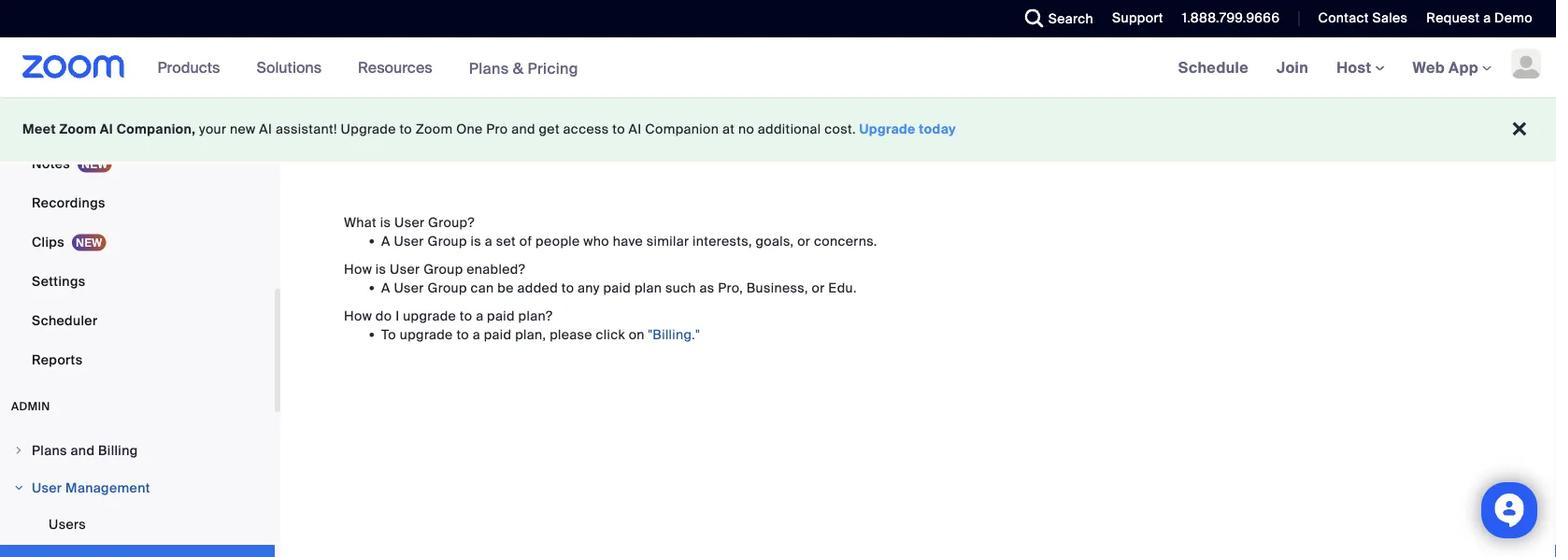 Task type: locate. For each thing, give the bounding box(es) containing it.
1 vertical spatial and
[[71, 442, 95, 459]]

paid inside how is user group enabled? a user group can be added to any paid plan such as pro, business, or edu.
[[603, 279, 631, 296]]

sales
[[1373, 9, 1408, 27]]

plans left &
[[469, 58, 509, 78]]

0 horizontal spatial zoom
[[59, 121, 96, 138]]

a inside what is user group? a user group is a set of people who have similar interests, goals, or concerns.
[[381, 232, 390, 250]]

0 horizontal spatial plans
[[32, 442, 67, 459]]

request
[[1427, 9, 1480, 27]]

0 vertical spatial group
[[428, 232, 467, 250]]

product information navigation
[[144, 37, 593, 99]]

1 vertical spatial or
[[812, 279, 825, 296]]

paid right any
[[603, 279, 631, 296]]

how inside how do i upgrade to a paid plan? to upgrade to a paid plan, please click on "billing."
[[344, 307, 372, 324]]

&
[[513, 58, 524, 78]]

paid down be
[[487, 307, 515, 324]]

banner containing products
[[0, 37, 1556, 99]]

upgrade right 'to'
[[400, 326, 453, 343]]

a inside what is user group? a user group is a set of people who have similar interests, goals, or concerns.
[[485, 232, 493, 250]]

1 ai from the left
[[100, 121, 113, 138]]

web app
[[1413, 57, 1479, 77]]

2 how from the top
[[344, 307, 372, 324]]

please
[[550, 326, 593, 343]]

or
[[798, 232, 811, 250], [812, 279, 825, 296]]

is for enabled?
[[376, 260, 386, 278]]

is up the 'do'
[[376, 260, 386, 278]]

0 vertical spatial or
[[798, 232, 811, 250]]

similar
[[647, 232, 689, 250]]

and left the get
[[512, 121, 535, 138]]

ai right new
[[259, 121, 272, 138]]

billing
[[98, 442, 138, 459]]

0 vertical spatial paid
[[603, 279, 631, 296]]

right image left user management
[[13, 482, 24, 494]]

recordings
[[32, 194, 105, 211]]

is
[[380, 214, 391, 231], [471, 232, 481, 250], [376, 260, 386, 278]]

plans inside product information navigation
[[469, 58, 509, 78]]

1 horizontal spatial upgrade
[[860, 121, 916, 138]]

get
[[539, 121, 560, 138]]

at
[[723, 121, 735, 138]]

support
[[1112, 9, 1164, 27]]

search
[[1049, 10, 1094, 27]]

0 horizontal spatial upgrade
[[341, 121, 396, 138]]

upgrade right cost.
[[860, 121, 916, 138]]

of
[[520, 232, 532, 250]]

how for how is user group enabled? a user group can be added to any paid plan such as pro, business, or edu.
[[344, 260, 372, 278]]

0 vertical spatial right image
[[13, 445, 24, 456]]

1 horizontal spatial or
[[812, 279, 825, 296]]

personal menu menu
[[0, 0, 275, 380]]

meet zoom ai companion, your new ai assistant! upgrade to zoom one pro and get access to ai companion at no additional cost. upgrade today
[[22, 121, 956, 138]]

1 vertical spatial upgrade
[[400, 326, 453, 343]]

1 vertical spatial a
[[381, 279, 390, 296]]

support link
[[1098, 0, 1168, 37], [1112, 9, 1164, 27]]

settings link
[[0, 263, 275, 300]]

such
[[666, 279, 696, 296]]

1 how from the top
[[344, 260, 372, 278]]

plan
[[635, 279, 662, 296]]

2 zoom from the left
[[416, 121, 453, 138]]

how left the 'do'
[[344, 307, 372, 324]]

plans for plans and billing
[[32, 442, 67, 459]]

is left set
[[471, 232, 481, 250]]

is right what at the top
[[380, 214, 391, 231]]

or inside how is user group enabled? a user group can be added to any paid plan such as pro, business, or edu.
[[812, 279, 825, 296]]

resources
[[358, 57, 432, 77]]

2 right image from the top
[[13, 482, 24, 494]]

0 vertical spatial is
[[380, 214, 391, 231]]

right image down admin
[[13, 445, 24, 456]]

2 vertical spatial is
[[376, 260, 386, 278]]

scheduler
[[32, 312, 98, 329]]

right image
[[13, 445, 24, 456], [13, 482, 24, 494]]

right image inside plans and billing menu item
[[13, 445, 24, 456]]

request a demo link
[[1413, 0, 1556, 37], [1427, 9, 1533, 27]]

solutions
[[257, 57, 322, 77]]

plans & pricing link
[[469, 58, 579, 78], [469, 58, 579, 78]]

right image inside user management "menu item"
[[13, 482, 24, 494]]

host button
[[1337, 57, 1385, 77]]

to down can at the bottom left of page
[[460, 307, 472, 324]]

0 vertical spatial plans
[[469, 58, 509, 78]]

0 horizontal spatial ai
[[100, 121, 113, 138]]

1 horizontal spatial zoom
[[416, 121, 453, 138]]

a
[[1484, 9, 1491, 27], [485, 232, 493, 250], [476, 307, 484, 324], [473, 326, 480, 343]]

one
[[456, 121, 483, 138]]

how do i upgrade to a paid plan? to upgrade to a paid plan, please click on "billing."
[[344, 307, 700, 343]]

plans and billing menu item
[[0, 433, 275, 468]]

click
[[596, 326, 625, 343]]

0 horizontal spatial or
[[798, 232, 811, 250]]

added
[[517, 279, 558, 296]]

1 horizontal spatial plans
[[469, 58, 509, 78]]

to left any
[[562, 279, 574, 296]]

plans down admin
[[32, 442, 67, 459]]

right image for user
[[13, 482, 24, 494]]

1.888.799.9666
[[1182, 9, 1280, 27]]

how inside how is user group enabled? a user group can be added to any paid plan such as pro, business, or edu.
[[344, 260, 372, 278]]

what is user group? a user group is a set of people who have similar interests, goals, or concerns.
[[344, 214, 877, 250]]

products button
[[158, 37, 228, 97]]

plan?
[[518, 307, 553, 324]]

0 vertical spatial upgrade
[[403, 307, 456, 324]]

is inside how is user group enabled? a user group can be added to any paid plan such as pro, business, or edu.
[[376, 260, 386, 278]]

users link
[[0, 506, 275, 543]]

business,
[[747, 279, 808, 296]]

1 vertical spatial right image
[[13, 482, 24, 494]]

profile picture image
[[1512, 49, 1541, 79]]

and left billing
[[71, 442, 95, 459]]

paid
[[603, 279, 631, 296], [487, 307, 515, 324], [484, 326, 512, 343]]

to down "resources" dropdown button
[[400, 121, 412, 138]]

1 a from the top
[[381, 232, 390, 250]]

0 horizontal spatial and
[[71, 442, 95, 459]]

today
[[919, 121, 956, 138]]

upgrade
[[403, 307, 456, 324], [400, 326, 453, 343]]

plans inside menu item
[[32, 442, 67, 459]]

and inside menu item
[[71, 442, 95, 459]]

request a demo
[[1427, 9, 1533, 27]]

on
[[629, 326, 645, 343]]

can
[[471, 279, 494, 296]]

0 vertical spatial and
[[512, 121, 535, 138]]

zoom right meet
[[59, 121, 96, 138]]

user management
[[32, 479, 150, 496]]

side navigation navigation
[[0, 0, 280, 557]]

zoom left one
[[416, 121, 453, 138]]

as
[[700, 279, 715, 296]]

1 vertical spatial how
[[344, 307, 372, 324]]

1 right image from the top
[[13, 445, 24, 456]]

plans
[[469, 58, 509, 78], [32, 442, 67, 459]]

right image for plans
[[13, 445, 24, 456]]

to
[[400, 121, 412, 138], [613, 121, 625, 138], [562, 279, 574, 296], [460, 307, 472, 324], [457, 326, 469, 343]]

"billing." link
[[648, 326, 700, 343]]

group
[[428, 232, 467, 250], [424, 260, 463, 278], [428, 279, 467, 296]]

or left 'edu.'
[[812, 279, 825, 296]]

2 horizontal spatial ai
[[629, 121, 642, 138]]

how down what at the top
[[344, 260, 372, 278]]

concerns.
[[814, 232, 877, 250]]

a
[[381, 232, 390, 250], [381, 279, 390, 296]]

upgrade right i
[[403, 307, 456, 324]]

1 zoom from the left
[[59, 121, 96, 138]]

your
[[199, 121, 227, 138]]

1 vertical spatial plans
[[32, 442, 67, 459]]

1 horizontal spatial and
[[512, 121, 535, 138]]

1 horizontal spatial ai
[[259, 121, 272, 138]]

upgrade down product information navigation
[[341, 121, 396, 138]]

to right access on the top left
[[613, 121, 625, 138]]

or right the goals,
[[798, 232, 811, 250]]

join
[[1277, 57, 1309, 77]]

recordings link
[[0, 184, 275, 222]]

pro,
[[718, 279, 743, 296]]

to left plan, at the left of the page
[[457, 326, 469, 343]]

0 vertical spatial a
[[381, 232, 390, 250]]

2 a from the top
[[381, 279, 390, 296]]

1.888.799.9666 button
[[1168, 0, 1285, 37], [1182, 9, 1280, 27]]

no
[[738, 121, 754, 138]]

banner
[[0, 37, 1556, 99]]

contact sales link
[[1304, 0, 1413, 37], [1318, 9, 1408, 27]]

ai up notes link
[[100, 121, 113, 138]]

ai
[[100, 121, 113, 138], [259, 121, 272, 138], [629, 121, 642, 138]]

0 vertical spatial how
[[344, 260, 372, 278]]

ai left the 'companion'
[[629, 121, 642, 138]]

and
[[512, 121, 535, 138], [71, 442, 95, 459]]

paid left plan, at the left of the page
[[484, 326, 512, 343]]



Task type: vqa. For each thing, say whether or not it's contained in the screenshot.
menu item
no



Task type: describe. For each thing, give the bounding box(es) containing it.
interests,
[[693, 232, 752, 250]]

2 upgrade from the left
[[860, 121, 916, 138]]

pro
[[486, 121, 508, 138]]

demo
[[1495, 9, 1533, 27]]

clips link
[[0, 223, 275, 261]]

products
[[158, 57, 220, 77]]

1 upgrade from the left
[[341, 121, 396, 138]]

web
[[1413, 57, 1445, 77]]

group inside what is user group? a user group is a set of people who have similar interests, goals, or concerns.
[[428, 232, 467, 250]]

a inside how is user group enabled? a user group can be added to any paid plan such as pro, business, or edu.
[[381, 279, 390, 296]]

reports link
[[0, 341, 275, 379]]

1 vertical spatial group
[[424, 260, 463, 278]]

group?
[[428, 214, 475, 231]]

be
[[498, 279, 514, 296]]

user management menu
[[0, 506, 275, 557]]

any
[[578, 279, 600, 296]]

user management menu item
[[0, 470, 275, 506]]

is for a
[[380, 214, 391, 231]]

zoom logo image
[[22, 55, 125, 79]]

3 ai from the left
[[629, 121, 642, 138]]

assistant!
[[276, 121, 337, 138]]

plans & pricing
[[469, 58, 579, 78]]

have
[[613, 232, 643, 250]]

"billing."
[[648, 326, 700, 343]]

2 vertical spatial paid
[[484, 326, 512, 343]]

host
[[1337, 57, 1376, 77]]

companion,
[[117, 121, 196, 138]]

and inside meet zoom ai companion, footer
[[512, 121, 535, 138]]

access
[[563, 121, 609, 138]]

i
[[396, 307, 400, 324]]

companion
[[645, 121, 719, 138]]

plans for plans & pricing
[[469, 58, 509, 78]]

plan,
[[515, 326, 546, 343]]

2 ai from the left
[[259, 121, 272, 138]]

how is user group enabled? a user group can be added to any paid plan such as pro, business, or edu.
[[344, 260, 857, 296]]

meet
[[22, 121, 56, 138]]

schedule link
[[1164, 37, 1263, 97]]

search button
[[1011, 0, 1098, 37]]

1 vertical spatial paid
[[487, 307, 515, 324]]

set
[[496, 232, 516, 250]]

resources button
[[358, 37, 441, 97]]

cost.
[[825, 121, 856, 138]]

1.888.799.9666 button up schedule link at the right
[[1182, 9, 1280, 27]]

to
[[381, 326, 396, 343]]

upgrade today link
[[860, 121, 956, 138]]

do
[[376, 307, 392, 324]]

goals,
[[756, 232, 794, 250]]

scheduler link
[[0, 302, 275, 339]]

additional
[[758, 121, 821, 138]]

user inside "menu item"
[[32, 479, 62, 496]]

join link
[[1263, 37, 1323, 97]]

contact sales
[[1318, 9, 1408, 27]]

admin
[[11, 399, 50, 414]]

web app button
[[1413, 57, 1492, 77]]

enabled?
[[467, 260, 525, 278]]

meet zoom ai companion, footer
[[0, 97, 1556, 162]]

admin menu menu
[[0, 433, 275, 557]]

management
[[65, 479, 150, 496]]

notes link
[[0, 145, 275, 182]]

1.888.799.9666 button up schedule
[[1168, 0, 1285, 37]]

schedule
[[1178, 57, 1249, 77]]

2 vertical spatial group
[[428, 279, 467, 296]]

how for how do i upgrade to a paid plan? to upgrade to a paid plan, please click on "billing."
[[344, 307, 372, 324]]

clips
[[32, 233, 64, 251]]

edu.
[[829, 279, 857, 296]]

to inside how is user group enabled? a user group can be added to any paid plan such as pro, business, or edu.
[[562, 279, 574, 296]]

pricing
[[528, 58, 579, 78]]

what
[[344, 214, 377, 231]]

who
[[584, 232, 609, 250]]

plans and billing
[[32, 442, 138, 459]]

new
[[230, 121, 256, 138]]

solutions button
[[257, 37, 330, 97]]

or inside what is user group? a user group is a set of people who have similar interests, goals, or concerns.
[[798, 232, 811, 250]]

notes
[[32, 155, 70, 172]]

people
[[536, 232, 580, 250]]

meetings navigation
[[1164, 37, 1556, 99]]

contact
[[1318, 9, 1369, 27]]

users
[[49, 516, 86, 533]]

app
[[1449, 57, 1479, 77]]

reports
[[32, 351, 83, 368]]

settings
[[32, 272, 86, 290]]

1 vertical spatial is
[[471, 232, 481, 250]]



